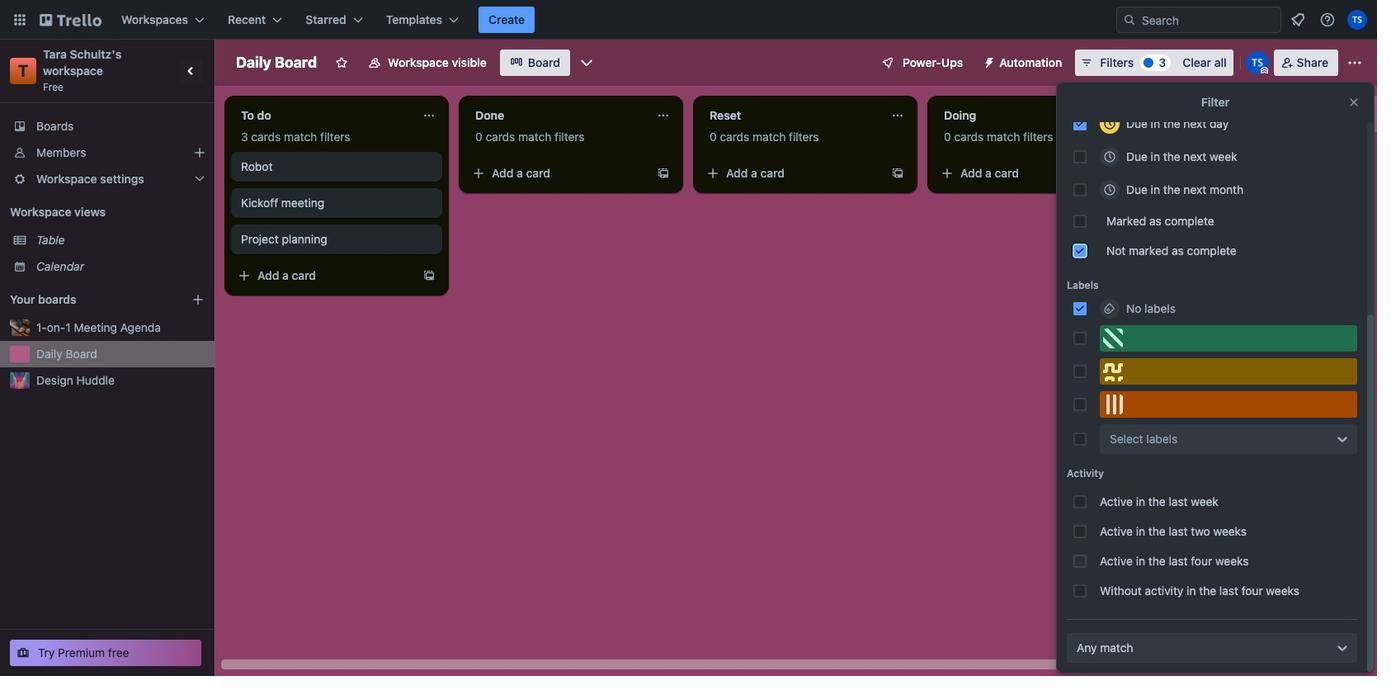 Task type: locate. For each thing, give the bounding box(es) containing it.
starred
[[306, 12, 346, 26]]

match for doing
[[987, 130, 1021, 144]]

boards
[[36, 119, 74, 133]]

week
[[1210, 149, 1238, 163], [1191, 494, 1219, 508]]

1 cards from the left
[[251, 130, 281, 144]]

0 cards match filters down reset text field in the right top of the page
[[710, 130, 819, 144]]

3 left clear
[[1159, 55, 1167, 69]]

in up active in the last two weeks
[[1136, 494, 1146, 508]]

the up activity
[[1149, 554, 1166, 568]]

views
[[74, 205, 106, 219]]

the
[[1164, 116, 1181, 130], [1164, 149, 1181, 163], [1164, 182, 1181, 196], [1149, 494, 1166, 508], [1149, 524, 1166, 538], [1149, 554, 1166, 568], [1200, 584, 1217, 598]]

3 next from the top
[[1184, 182, 1207, 196]]

1 0 cards match filters from the left
[[475, 130, 585, 144]]

automation button
[[977, 50, 1073, 76]]

1 vertical spatial daily
[[36, 347, 63, 361]]

next for month
[[1184, 182, 1207, 196]]

0 vertical spatial 3
[[1159, 55, 1167, 69]]

filters for doing
[[1024, 130, 1054, 144]]

0 vertical spatial next
[[1184, 116, 1207, 130]]

1 vertical spatial next
[[1184, 149, 1207, 163]]

color: green, title: none element
[[1100, 325, 1358, 352]]

due for due in the next day
[[1127, 116, 1148, 130]]

0 vertical spatial as
[[1150, 214, 1162, 228]]

1 vertical spatial due
[[1127, 149, 1148, 163]]

select
[[1110, 432, 1144, 446]]

close popover image
[[1348, 96, 1361, 109]]

clear
[[1183, 55, 1212, 69]]

daily board inside daily board "text box"
[[236, 54, 317, 71]]

in up due in the next week
[[1151, 116, 1161, 130]]

a down doing text field
[[986, 166, 992, 180]]

workspaces button
[[111, 7, 215, 33]]

in
[[1151, 116, 1161, 130], [1151, 149, 1161, 163], [1151, 182, 1161, 196], [1136, 494, 1146, 508], [1136, 524, 1146, 538], [1136, 554, 1146, 568], [1187, 584, 1197, 598]]

templates
[[386, 12, 442, 26]]

card down the planning
[[292, 268, 316, 282]]

daily inside "text box"
[[236, 54, 271, 71]]

last for two
[[1169, 524, 1188, 538]]

match down doing text field
[[987, 130, 1021, 144]]

as
[[1150, 214, 1162, 228], [1172, 244, 1184, 258]]

the up due in the next week
[[1164, 116, 1181, 130]]

free
[[43, 81, 64, 93]]

Reset text field
[[700, 102, 882, 129]]

filters down to do text box
[[320, 130, 350, 144]]

to
[[241, 108, 254, 122]]

a
[[517, 166, 523, 180], [751, 166, 758, 180], [986, 166, 992, 180], [282, 268, 289, 282]]

0 cards match filters for done
[[475, 130, 585, 144]]

due down due in the next day
[[1127, 149, 1148, 163]]

add a card button down done text field
[[466, 160, 650, 187]]

cards for reset
[[720, 130, 750, 144]]

next up due in the next month
[[1184, 149, 1207, 163]]

2 horizontal spatial 0
[[944, 130, 952, 144]]

robot
[[241, 159, 273, 173]]

workspace up table
[[10, 205, 71, 219]]

3 cards match filters
[[241, 130, 350, 144]]

daily up design
[[36, 347, 63, 361]]

try premium free
[[38, 646, 129, 660]]

clear all
[[1183, 55, 1227, 69]]

filter
[[1202, 95, 1230, 109]]

due up marked
[[1127, 182, 1148, 196]]

3 0 cards match filters from the left
[[944, 130, 1054, 144]]

workspace down members
[[36, 172, 97, 186]]

active
[[1100, 494, 1133, 508], [1100, 524, 1133, 538], [1100, 554, 1133, 568]]

add down doing
[[961, 166, 983, 180]]

project
[[241, 232, 279, 246]]

card down doing text field
[[995, 166, 1020, 180]]

3 due from the top
[[1127, 182, 1148, 196]]

no labels
[[1127, 301, 1176, 315]]

1 due from the top
[[1127, 116, 1148, 130]]

primary element
[[0, 0, 1378, 40]]

due for due in the next week
[[1127, 149, 1148, 163]]

back to home image
[[40, 7, 102, 33]]

a for reset
[[751, 166, 758, 180]]

1 vertical spatial labels
[[1147, 432, 1178, 446]]

1 horizontal spatial four
[[1242, 584, 1264, 598]]

a down project planning
[[282, 268, 289, 282]]

4 filters from the left
[[1024, 130, 1054, 144]]

match down reset text field in the right top of the page
[[753, 130, 786, 144]]

week up month
[[1210, 149, 1238, 163]]

active up the without
[[1100, 554, 1133, 568]]

without
[[1100, 584, 1142, 598]]

in up the without
[[1136, 554, 1146, 568]]

cards for to do
[[251, 130, 281, 144]]

due up due in the next week
[[1127, 116, 1148, 130]]

2 vertical spatial workspace
[[10, 205, 71, 219]]

2 vertical spatial next
[[1184, 182, 1207, 196]]

4 cards from the left
[[955, 130, 984, 144]]

a for done
[[517, 166, 523, 180]]

visible
[[452, 55, 487, 69]]

add a card for doing
[[961, 166, 1020, 180]]

not marked as complete
[[1107, 244, 1237, 258]]

card down done text field
[[526, 166, 551, 180]]

cards down do
[[251, 130, 281, 144]]

1 horizontal spatial daily
[[236, 54, 271, 71]]

this member is an admin of this board. image
[[1261, 67, 1269, 74]]

activity
[[1067, 467, 1104, 480]]

2 next from the top
[[1184, 149, 1207, 163]]

last down active in the last two weeks
[[1169, 554, 1188, 568]]

in up marked as complete
[[1151, 182, 1161, 196]]

workspace for workspace settings
[[36, 172, 97, 186]]

board left star or unstar board "image"
[[275, 54, 317, 71]]

1 vertical spatial active
[[1100, 524, 1133, 538]]

the up marked as complete
[[1164, 182, 1181, 196]]

1 horizontal spatial board
[[275, 54, 317, 71]]

0 vertical spatial active
[[1100, 494, 1133, 508]]

1 vertical spatial weeks
[[1216, 554, 1249, 568]]

complete down due in the next month
[[1165, 214, 1215, 228]]

3 cards from the left
[[720, 130, 750, 144]]

2 0 from the left
[[710, 130, 717, 144]]

create from template… image
[[657, 167, 670, 180], [1126, 167, 1139, 180], [423, 269, 436, 282]]

the down the active in the last week on the right bottom
[[1149, 524, 1166, 538]]

add a card down done
[[492, 166, 551, 180]]

recent
[[228, 12, 266, 26]]

0 down 'reset'
[[710, 130, 717, 144]]

the for due in the next month
[[1164, 182, 1181, 196]]

0 down doing
[[944, 130, 952, 144]]

workspace for workspace views
[[10, 205, 71, 219]]

workspace inside workspace settings dropdown button
[[36, 172, 97, 186]]

0 vertical spatial daily board
[[236, 54, 317, 71]]

0 horizontal spatial as
[[1150, 214, 1162, 228]]

card
[[526, 166, 551, 180], [761, 166, 785, 180], [995, 166, 1020, 180], [292, 268, 316, 282]]

workspace navigation collapse icon image
[[180, 59, 203, 83]]

1 horizontal spatial daily board
[[236, 54, 317, 71]]

add a card for done
[[492, 166, 551, 180]]

labels right select
[[1147, 432, 1178, 446]]

the down due in the next day
[[1164, 149, 1181, 163]]

board left the "customize views" image
[[528, 55, 560, 69]]

add a card button down doing text field
[[934, 160, 1119, 187]]

week up "two"
[[1191, 494, 1219, 508]]

last up active in the last two weeks
[[1169, 494, 1188, 508]]

1 0 from the left
[[475, 130, 483, 144]]

match down to do text box
[[284, 130, 317, 144]]

3 0 from the left
[[944, 130, 952, 144]]

1 active from the top
[[1100, 494, 1133, 508]]

1 vertical spatial workspace
[[36, 172, 97, 186]]

1 vertical spatial as
[[1172, 244, 1184, 258]]

daily board down recent dropdown button at the top left of the page
[[236, 54, 317, 71]]

1-
[[36, 320, 47, 334]]

0 vertical spatial labels
[[1145, 301, 1176, 315]]

2 active from the top
[[1100, 524, 1133, 538]]

board
[[275, 54, 317, 71], [528, 55, 560, 69], [66, 347, 97, 361]]

add a card down doing
[[961, 166, 1020, 180]]

0 vertical spatial workspace
[[388, 55, 449, 69]]

2 vertical spatial active
[[1100, 554, 1133, 568]]

tara schultz (taraschultz7) image
[[1348, 10, 1368, 30]]

1-on-1 meeting agenda
[[36, 320, 161, 334]]

board link
[[500, 50, 570, 76]]

in for active in the last week
[[1136, 494, 1146, 508]]

card down reset text field in the right top of the page
[[761, 166, 785, 180]]

card for to do
[[292, 268, 316, 282]]

a down reset text field in the right top of the page
[[751, 166, 758, 180]]

next for day
[[1184, 116, 1207, 130]]

filters down done text field
[[555, 130, 585, 144]]

tara schultz (taraschultz7) image
[[1246, 51, 1269, 74]]

1 horizontal spatial 0
[[710, 130, 717, 144]]

create from template… image for doing
[[1126, 167, 1139, 180]]

0 horizontal spatial daily
[[36, 347, 63, 361]]

1 vertical spatial four
[[1242, 584, 1264, 598]]

labels for no labels
[[1145, 301, 1176, 315]]

match
[[284, 130, 317, 144], [518, 130, 552, 144], [753, 130, 786, 144], [987, 130, 1021, 144], [1101, 641, 1134, 655]]

add a card button for done
[[466, 160, 650, 187]]

t link
[[10, 58, 36, 84]]

power-ups button
[[870, 50, 973, 76]]

filters down reset text field in the right top of the page
[[789, 130, 819, 144]]

complete down marked as complete
[[1188, 244, 1237, 258]]

add a card
[[492, 166, 551, 180], [726, 166, 785, 180], [961, 166, 1020, 180], [258, 268, 316, 282]]

workspace for workspace visible
[[388, 55, 449, 69]]

1 horizontal spatial as
[[1172, 244, 1184, 258]]

2 horizontal spatial create from template… image
[[1126, 167, 1139, 180]]

next left "day" on the right top of the page
[[1184, 116, 1207, 130]]

active in the last two weeks
[[1100, 524, 1247, 538]]

in down the active in the last week on the right bottom
[[1136, 524, 1146, 538]]

3 down to
[[241, 130, 248, 144]]

cards down doing
[[955, 130, 984, 144]]

0 vertical spatial weeks
[[1214, 524, 1247, 538]]

list
[[1262, 106, 1278, 121]]

a down done text field
[[517, 166, 523, 180]]

0 down done
[[475, 130, 483, 144]]

premium
[[58, 646, 105, 660]]

add a card for to do
[[258, 268, 316, 282]]

design huddle
[[36, 373, 115, 387]]

workspace
[[43, 64, 103, 78]]

2 horizontal spatial board
[[528, 55, 560, 69]]

2 vertical spatial weeks
[[1267, 584, 1300, 598]]

weeks
[[1214, 524, 1247, 538], [1216, 554, 1249, 568], [1267, 584, 1300, 598]]

active down the active in the last week on the right bottom
[[1100, 524, 1133, 538]]

next left month
[[1184, 182, 1207, 196]]

on-
[[47, 320, 66, 334]]

labels for select labels
[[1147, 432, 1178, 446]]

0 vertical spatial four
[[1191, 554, 1213, 568]]

2 cards from the left
[[486, 130, 515, 144]]

cards down done
[[486, 130, 515, 144]]

1 horizontal spatial 0 cards match filters
[[710, 130, 819, 144]]

workspace visible
[[388, 55, 487, 69]]

board inside board link
[[528, 55, 560, 69]]

color: orange, title: none element
[[1100, 391, 1358, 418]]

workspace inside workspace visible button
[[388, 55, 449, 69]]

last left "two"
[[1169, 524, 1188, 538]]

cards for done
[[486, 130, 515, 144]]

add a card button for to do
[[231, 263, 416, 289]]

3 active from the top
[[1100, 554, 1133, 568]]

active for active in the last four weeks
[[1100, 554, 1133, 568]]

active for active in the last two weeks
[[1100, 524, 1133, 538]]

match for reset
[[753, 130, 786, 144]]

add a card button for reset
[[700, 160, 885, 187]]

kickoff meeting link
[[241, 195, 433, 211]]

labels
[[1145, 301, 1176, 315], [1147, 432, 1178, 446]]

last
[[1169, 494, 1188, 508], [1169, 524, 1188, 538], [1169, 554, 1188, 568], [1220, 584, 1239, 598]]

cards
[[251, 130, 281, 144], [486, 130, 515, 144], [720, 130, 750, 144], [955, 130, 984, 144]]

add a card down project planning
[[258, 268, 316, 282]]

starred button
[[296, 7, 373, 33]]

filters down doing text field
[[1024, 130, 1054, 144]]

workspaces
[[121, 12, 188, 26]]

without activity in the last four weeks
[[1100, 584, 1300, 598]]

add a card for reset
[[726, 166, 785, 180]]

customize views image
[[579, 54, 595, 71]]

1 vertical spatial week
[[1191, 494, 1219, 508]]

1 filters from the left
[[320, 130, 350, 144]]

1 vertical spatial 3
[[241, 130, 248, 144]]

daily down recent dropdown button at the top left of the page
[[236, 54, 271, 71]]

0 vertical spatial due
[[1127, 116, 1148, 130]]

1 horizontal spatial create from template… image
[[657, 167, 670, 180]]

2 horizontal spatial 0 cards match filters
[[944, 130, 1054, 144]]

active down activity
[[1100, 494, 1133, 508]]

To do text field
[[231, 102, 413, 129]]

color: yellow, title: none element
[[1100, 358, 1358, 385]]

a for to do
[[282, 268, 289, 282]]

0 horizontal spatial four
[[1191, 554, 1213, 568]]

board up design huddle
[[66, 347, 97, 361]]

add a card down 'reset'
[[726, 166, 785, 180]]

add down done
[[492, 166, 514, 180]]

the up active in the last two weeks
[[1149, 494, 1166, 508]]

0 vertical spatial daily
[[236, 54, 271, 71]]

week for active in the last week
[[1191, 494, 1219, 508]]

open information menu image
[[1320, 12, 1336, 28]]

project planning link
[[241, 231, 433, 248]]

2 due from the top
[[1127, 149, 1148, 163]]

cards down 'reset'
[[720, 130, 750, 144]]

doing
[[944, 108, 977, 122]]

workspace down "templates" popup button at the left of page
[[388, 55, 449, 69]]

0
[[475, 130, 483, 144], [710, 130, 717, 144], [944, 130, 952, 144]]

0 horizontal spatial 0 cards match filters
[[475, 130, 585, 144]]

0 cards match filters down doing text field
[[944, 130, 1054, 144]]

labels right no
[[1145, 301, 1176, 315]]

marked
[[1129, 244, 1169, 258]]

0 cards match filters down done text field
[[475, 130, 585, 144]]

0 horizontal spatial board
[[66, 347, 97, 361]]

in down due in the next day
[[1151, 149, 1161, 163]]

1 vertical spatial daily board
[[36, 347, 97, 361]]

tara schultz's workspace free
[[43, 47, 125, 93]]

0 horizontal spatial 3
[[241, 130, 248, 144]]

add down project
[[258, 268, 279, 282]]

0 horizontal spatial create from template… image
[[423, 269, 436, 282]]

1 horizontal spatial 3
[[1159, 55, 1167, 69]]

add for reset
[[726, 166, 748, 180]]

1 next from the top
[[1184, 116, 1207, 130]]

filters for reset
[[789, 130, 819, 144]]

2 0 cards match filters from the left
[[710, 130, 819, 144]]

t
[[18, 61, 28, 80]]

workspace visible button
[[358, 50, 497, 76]]

0 horizontal spatial daily board
[[36, 347, 97, 361]]

complete
[[1165, 214, 1215, 228], [1188, 244, 1237, 258]]

add down 'reset'
[[726, 166, 748, 180]]

add a card button down reset text field in the right top of the page
[[700, 160, 885, 187]]

due for due in the next month
[[1127, 182, 1148, 196]]

Doing text field
[[934, 102, 1116, 129]]

the right activity
[[1200, 584, 1217, 598]]

2 vertical spatial due
[[1127, 182, 1148, 196]]

your boards with 3 items element
[[10, 290, 167, 310]]

3 filters from the left
[[789, 130, 819, 144]]

match down done text field
[[518, 130, 552, 144]]

automation
[[1000, 55, 1063, 69]]

2 filters from the left
[[555, 130, 585, 144]]

0 vertical spatial week
[[1210, 149, 1238, 163]]

0 horizontal spatial 0
[[475, 130, 483, 144]]

daily board down '1'
[[36, 347, 97, 361]]

add a card button down project planning link
[[231, 263, 416, 289]]

in for due in the next month
[[1151, 182, 1161, 196]]



Task type: describe. For each thing, give the bounding box(es) containing it.
add a card button for doing
[[934, 160, 1119, 187]]

last for four
[[1169, 554, 1188, 568]]

add board image
[[192, 293, 205, 306]]

in right activity
[[1187, 584, 1197, 598]]

show menu image
[[1347, 54, 1364, 71]]

0 for reset
[[710, 130, 717, 144]]

match right the any
[[1101, 641, 1134, 655]]

boards link
[[0, 113, 215, 140]]

add for to do
[[258, 268, 279, 282]]

kickoff meeting
[[241, 196, 325, 210]]

create button
[[479, 7, 535, 33]]

weeks for active in the last four weeks
[[1216, 554, 1249, 568]]

daily board link
[[36, 346, 205, 362]]

add another list button
[[1162, 96, 1378, 132]]

done
[[475, 108, 504, 122]]

board inside daily board "text box"
[[275, 54, 317, 71]]

marked as complete
[[1107, 214, 1215, 228]]

schultz's
[[70, 47, 122, 61]]

your boards
[[10, 292, 76, 306]]

card for done
[[526, 166, 551, 180]]

ups
[[942, 55, 964, 69]]

in for active in the last four weeks
[[1136, 554, 1146, 568]]

3 for 3 cards match filters
[[241, 130, 248, 144]]

tara
[[43, 47, 67, 61]]

to do
[[241, 108, 271, 122]]

create
[[489, 12, 525, 26]]

0 for doing
[[944, 130, 952, 144]]

workspace settings
[[36, 172, 144, 186]]

reset
[[710, 108, 742, 122]]

table link
[[36, 232, 205, 248]]

cards for doing
[[955, 130, 984, 144]]

power-
[[903, 55, 942, 69]]

0 for done
[[475, 130, 483, 144]]

any match
[[1077, 641, 1134, 655]]

recent button
[[218, 7, 292, 33]]

due in the next day
[[1127, 116, 1229, 130]]

robot link
[[241, 158, 433, 175]]

search image
[[1123, 13, 1137, 26]]

Board name text field
[[228, 50, 325, 76]]

in for due in the next week
[[1151, 149, 1161, 163]]

last for week
[[1169, 494, 1188, 508]]

0 cards match filters for reset
[[710, 130, 819, 144]]

members link
[[0, 140, 215, 166]]

agenda
[[120, 320, 161, 334]]

templates button
[[376, 7, 469, 33]]

due in the next month
[[1127, 182, 1244, 196]]

two
[[1191, 524, 1211, 538]]

match for to do
[[284, 130, 317, 144]]

sm image
[[977, 50, 1000, 73]]

design huddle link
[[36, 372, 205, 389]]

not
[[1107, 244, 1126, 258]]

star or unstar board image
[[335, 56, 348, 69]]

match for done
[[518, 130, 552, 144]]

add for done
[[492, 166, 514, 180]]

try premium free button
[[10, 640, 201, 666]]

the for active in the last week
[[1149, 494, 1166, 508]]

0 cards match filters for doing
[[944, 130, 1054, 144]]

daily board inside daily board link
[[36, 347, 97, 361]]

board inside daily board link
[[66, 347, 97, 361]]

the for active in the last four weeks
[[1149, 554, 1166, 568]]

3 for 3
[[1159, 55, 1167, 69]]

huddle
[[76, 373, 115, 387]]

marked
[[1107, 214, 1147, 228]]

due in the next week
[[1127, 149, 1238, 163]]

kickoff
[[241, 196, 278, 210]]

share button
[[1274, 50, 1339, 76]]

the for due in the next day
[[1164, 116, 1181, 130]]

week for due in the next week
[[1210, 149, 1238, 163]]

in for due in the next day
[[1151, 116, 1161, 130]]

active in the last four weeks
[[1100, 554, 1249, 568]]

in for active in the last two weeks
[[1136, 524, 1146, 538]]

table
[[36, 233, 65, 247]]

add for doing
[[961, 166, 983, 180]]

create from template… image for done
[[657, 167, 670, 180]]

Done text field
[[466, 102, 647, 129]]

your
[[10, 292, 35, 306]]

clear all button
[[1176, 50, 1234, 76]]

1
[[66, 320, 71, 334]]

next for week
[[1184, 149, 1207, 163]]

calendar link
[[36, 258, 205, 275]]

all
[[1215, 55, 1227, 69]]

tara schultz's workspace link
[[43, 47, 125, 78]]

active for active in the last week
[[1100, 494, 1133, 508]]

1 vertical spatial complete
[[1188, 244, 1237, 258]]

last down active in the last four weeks
[[1220, 584, 1239, 598]]

planning
[[282, 232, 327, 246]]

card for reset
[[761, 166, 785, 180]]

design
[[36, 373, 73, 387]]

create from template… image for to do
[[423, 269, 436, 282]]

select labels
[[1110, 432, 1178, 446]]

workspace views
[[10, 205, 106, 219]]

Search field
[[1137, 7, 1281, 32]]

settings
[[100, 172, 144, 186]]

0 vertical spatial complete
[[1165, 214, 1215, 228]]

the for active in the last two weeks
[[1149, 524, 1166, 538]]

create from template… image
[[892, 167, 905, 180]]

filters for done
[[555, 130, 585, 144]]

another
[[1217, 106, 1259, 121]]

0 notifications image
[[1289, 10, 1308, 30]]

free
[[108, 646, 129, 660]]

day
[[1210, 116, 1229, 130]]

boards
[[38, 292, 76, 306]]

do
[[257, 108, 271, 122]]

the for due in the next week
[[1164, 149, 1181, 163]]

1-on-1 meeting agenda link
[[36, 319, 205, 336]]

try
[[38, 646, 55, 660]]

workspace settings button
[[0, 166, 215, 192]]

add another list
[[1192, 106, 1278, 121]]

a for doing
[[986, 166, 992, 180]]

weeks for active in the last two weeks
[[1214, 524, 1247, 538]]

add left another
[[1192, 106, 1214, 121]]

activity
[[1145, 584, 1184, 598]]

power-ups
[[903, 55, 964, 69]]

month
[[1210, 182, 1244, 196]]

members
[[36, 145, 86, 159]]

meeting
[[74, 320, 117, 334]]

calendar
[[36, 259, 84, 273]]

card for doing
[[995, 166, 1020, 180]]

filters for to do
[[320, 130, 350, 144]]

any
[[1077, 641, 1097, 655]]

filters
[[1101, 55, 1134, 69]]



Task type: vqa. For each thing, say whether or not it's contained in the screenshot.
rightmost four
yes



